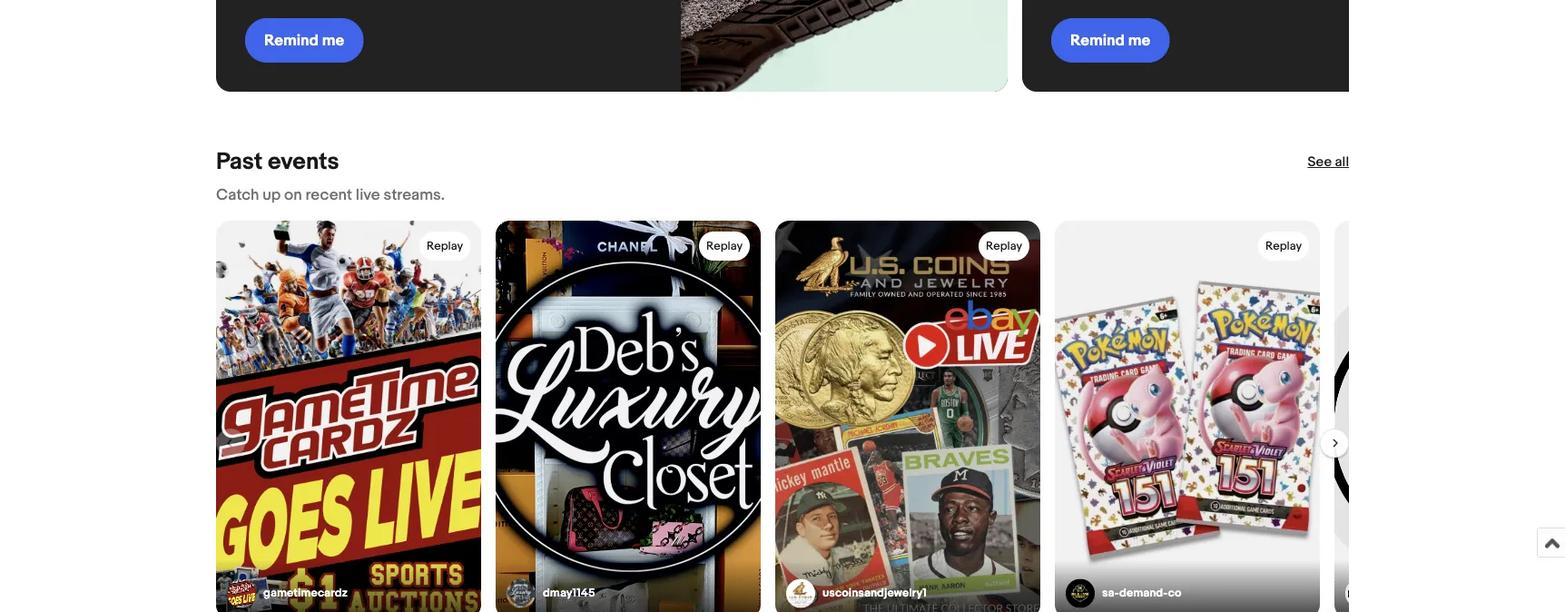 Task type: locate. For each thing, give the bounding box(es) containing it.
gametimecardz link
[[216, 220, 481, 612], [227, 578, 348, 607]]

remind
[[264, 31, 319, 50], [1071, 31, 1125, 50]]

1 horizontal spatial remind
[[1071, 31, 1125, 50]]

1 remind me link from the left
[[216, 0, 1008, 92]]

1 remind me button from the left
[[245, 19, 363, 63]]

remind me for 1st remind me button
[[264, 31, 344, 50]]

remind me link
[[216, 0, 1008, 92], [1022, 0, 1565, 92]]

dmay1145 image
[[507, 578, 536, 607]]

0 horizontal spatial remind me
[[264, 31, 344, 50]]

1 horizontal spatial remind me link
[[1022, 0, 1565, 92]]

replay
[[427, 238, 463, 252], [706, 238, 743, 252], [986, 238, 1022, 252], [1266, 238, 1302, 252]]

1 horizontal spatial remind me
[[1071, 31, 1151, 50]]

dmay1145 link
[[496, 220, 761, 612], [507, 578, 595, 607]]

replay for sa-demand-co
[[1266, 238, 1302, 252]]

past
[[216, 148, 263, 176]]

0 horizontal spatial remind me link
[[216, 0, 1008, 92]]

me
[[322, 31, 344, 50], [1129, 31, 1151, 50]]

remind me
[[264, 31, 344, 50], [1071, 31, 1151, 50]]

2 replay from the left
[[706, 238, 743, 252]]

4 replay from the left
[[1266, 238, 1302, 252]]

1 horizontal spatial me
[[1129, 31, 1151, 50]]

events
[[268, 148, 339, 176]]

1 me from the left
[[322, 31, 344, 50]]

2 remind me from the left
[[1071, 31, 1151, 50]]

me for 1st remind me button
[[322, 31, 344, 50]]

1 horizontal spatial remind me button
[[1052, 19, 1170, 63]]

talkin' kyx with 💸joe bank$💸 image
[[681, 0, 1008, 92]]

sa-demand-co link
[[1055, 220, 1320, 612], [1066, 578, 1182, 607]]

gametimecardz image
[[227, 578, 256, 607]]

0 horizontal spatial remind
[[264, 31, 319, 50]]

1 replay from the left
[[427, 238, 463, 252]]

uscoinsandjewelry1 link
[[775, 220, 1041, 612], [786, 578, 927, 607]]

remind me button
[[245, 19, 363, 63], [1052, 19, 1170, 63]]

1 remind from the left
[[264, 31, 319, 50]]

uscoinsandjewelry1
[[823, 586, 927, 600]]

live
[[356, 185, 380, 204]]

2 me from the left
[[1129, 31, 1151, 50]]

uscoinsandjewelry1 image
[[786, 578, 815, 607]]

sa-demand-co
[[1102, 586, 1182, 600]]

2 remind from the left
[[1071, 31, 1125, 50]]

remind me for 1st remind me button from the right
[[1071, 31, 1151, 50]]

0 horizontal spatial remind me button
[[245, 19, 363, 63]]

past events
[[216, 148, 339, 176]]

1 remind me from the left
[[264, 31, 344, 50]]

0 horizontal spatial me
[[322, 31, 344, 50]]

3 replay from the left
[[986, 238, 1022, 252]]



Task type: vqa. For each thing, say whether or not it's contained in the screenshot.
2nd Remind me
yes



Task type: describe. For each thing, give the bounding box(es) containing it.
see all
[[1308, 154, 1349, 170]]

see
[[1308, 154, 1332, 170]]

sa demand co image
[[1066, 578, 1095, 607]]

catch up on recent live streams.
[[216, 185, 445, 204]]

dmay1145
[[543, 586, 595, 600]]

on
[[284, 185, 302, 204]]

sa-
[[1102, 586, 1120, 600]]

2 remind me button from the left
[[1052, 19, 1170, 63]]

me for 1st remind me button from the right
[[1129, 31, 1151, 50]]

all
[[1335, 154, 1349, 170]]

recent
[[305, 185, 352, 204]]

replay for uscoinsandjewelry1
[[986, 238, 1022, 252]]

2 remind me link from the left
[[1022, 0, 1565, 92]]

co
[[1168, 586, 1182, 600]]

catch
[[216, 185, 259, 204]]

up
[[263, 185, 281, 204]]

demand-
[[1120, 586, 1168, 600]]

see all link
[[1308, 153, 1349, 171]]

replay for gametimecardz
[[427, 238, 463, 252]]

streams.
[[384, 185, 445, 204]]

gametimecardz
[[263, 586, 348, 600]]

replay for dmay1145
[[706, 238, 743, 252]]



